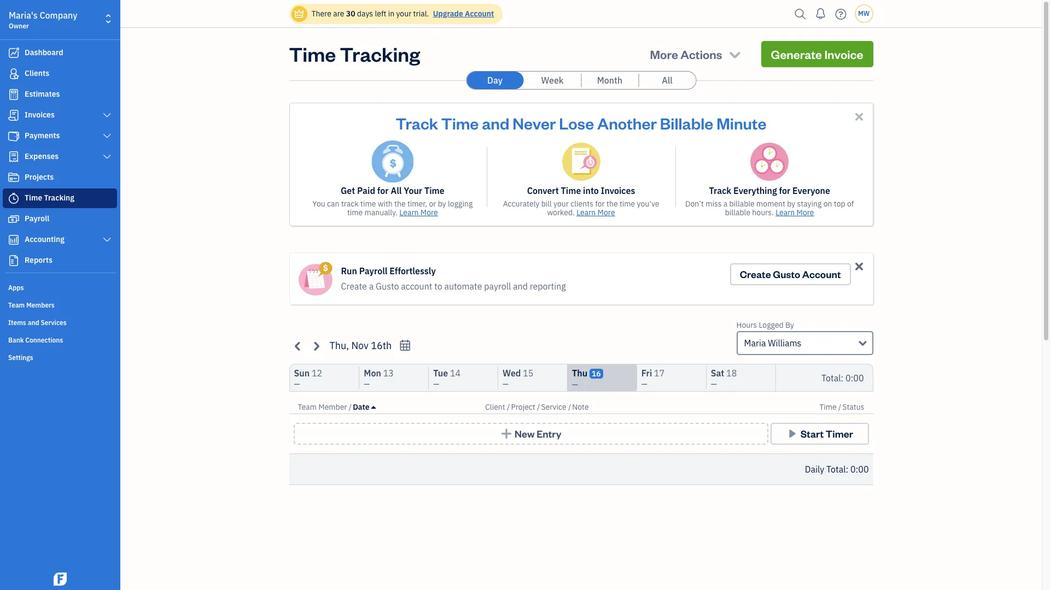 Task type: vqa. For each thing, say whether or not it's contained in the screenshot.
Time Tracking to the bottom
yes



Task type: describe. For each thing, give the bounding box(es) containing it.
williams
[[768, 338, 802, 349]]

dashboard link
[[3, 43, 117, 63]]

1 horizontal spatial :
[[846, 464, 848, 475]]

week link
[[524, 72, 581, 89]]

learn for all
[[399, 208, 419, 218]]

more actions button
[[640, 41, 752, 67]]

new entry button
[[293, 423, 768, 445]]

settings
[[8, 354, 33, 362]]

items and services
[[8, 319, 67, 327]]

items and services link
[[3, 315, 117, 331]]

dashboard image
[[7, 48, 20, 59]]

apps
[[8, 284, 24, 292]]

maria's
[[9, 10, 38, 21]]

logged
[[759, 321, 784, 330]]

accurately bill your clients for the time you've worked.
[[503, 199, 659, 218]]

notifications image
[[812, 3, 829, 25]]

chevron large down image for invoices
[[102, 111, 112, 120]]

trial.
[[413, 9, 429, 19]]

the for all
[[394, 199, 406, 209]]

chevrondown image
[[727, 46, 743, 62]]

worked.
[[547, 208, 575, 218]]

1 horizontal spatial and
[[482, 113, 510, 133]]

billable down everything
[[729, 199, 755, 209]]

of
[[847, 199, 854, 209]]

team members link
[[3, 297, 117, 313]]

search image
[[792, 6, 809, 22]]

more actions
[[650, 46, 722, 62]]

payroll inside main element
[[25, 214, 49, 224]]

expenses
[[25, 152, 59, 161]]

invoice image
[[7, 110, 20, 121]]

chevron large down image for accounting
[[102, 236, 112, 244]]

start timer
[[801, 428, 853, 440]]

your inside 'accurately bill your clients for the time you've worked.'
[[554, 199, 569, 209]]

team members
[[8, 301, 55, 310]]

17
[[654, 368, 665, 379]]

money image
[[7, 214, 20, 225]]

16
[[592, 369, 601, 379]]

more inside dropdown button
[[650, 46, 678, 62]]

projects link
[[3, 168, 117, 188]]

convert time into invoices image
[[562, 143, 600, 181]]

more for track everything for everyone
[[797, 208, 814, 218]]

note link
[[572, 403, 589, 412]]

track everything for everyone
[[709, 185, 830, 196]]

1 vertical spatial total
[[826, 464, 846, 475]]

apps link
[[3, 280, 117, 296]]

0 horizontal spatial all
[[391, 185, 402, 196]]

members
[[26, 301, 55, 310]]

bank connections link
[[3, 332, 117, 348]]

logging
[[448, 199, 473, 209]]

total : 0:00
[[822, 373, 864, 384]]

month
[[597, 75, 623, 86]]

5 / from the left
[[838, 403, 841, 412]]

days
[[357, 9, 373, 19]]

you can track time with the timer, or by logging time manually.
[[313, 199, 473, 218]]

mw
[[858, 9, 870, 18]]

get paid for all your time image
[[372, 141, 414, 183]]

client image
[[7, 68, 20, 79]]

sun
[[294, 368, 310, 379]]

0 vertical spatial account
[[465, 9, 494, 19]]

date link
[[353, 403, 376, 412]]

bank connections
[[8, 336, 63, 345]]

status link
[[842, 403, 864, 412]]

time tracking link
[[3, 189, 117, 208]]

timer
[[826, 428, 853, 440]]

generate invoice
[[771, 46, 863, 62]]

can
[[327, 199, 339, 209]]

0 vertical spatial 0:00
[[846, 373, 864, 384]]

project link
[[511, 403, 537, 412]]

estimates link
[[3, 85, 117, 104]]

bill
[[541, 199, 552, 209]]

there are 30 days left in your trial. upgrade account
[[312, 9, 494, 19]]

1 horizontal spatial time tracking
[[289, 41, 420, 67]]

don't miss a billable moment by staying on top of billable hours.
[[685, 199, 854, 218]]

sat 18 —
[[711, 368, 737, 389]]

accounting
[[25, 235, 65, 244]]

learn for invoices
[[577, 208, 596, 218]]

actions
[[681, 46, 722, 62]]

by inside don't miss a billable moment by staying on top of billable hours.
[[787, 199, 795, 209]]

hours logged by
[[737, 321, 794, 330]]

mon 13 —
[[364, 368, 394, 389]]

track everything for everyone image
[[751, 143, 789, 181]]

day
[[487, 75, 503, 86]]

paid
[[357, 185, 375, 196]]

0 vertical spatial your
[[396, 9, 411, 19]]

manually.
[[365, 208, 398, 218]]

time tracking inside main element
[[25, 193, 74, 203]]

3 / from the left
[[537, 403, 540, 412]]

for inside 'accurately bill your clients for the time you've worked.'
[[595, 199, 605, 209]]

another
[[597, 113, 657, 133]]

chevron large down image for expenses
[[102, 153, 112, 161]]

invoices inside 'link'
[[25, 110, 55, 120]]

track for track time and never lose another billable minute
[[396, 113, 438, 133]]

all link
[[639, 72, 696, 89]]

2 / from the left
[[507, 403, 510, 412]]

hours.
[[752, 208, 774, 218]]

invoice
[[824, 46, 863, 62]]

tue
[[433, 368, 448, 379]]

moment
[[757, 199, 785, 209]]

a inside run payroll effortlessly create a gusto account to automate payroll and reporting
[[369, 281, 374, 292]]

— for mon
[[364, 380, 370, 389]]

on
[[824, 199, 832, 209]]

track
[[341, 199, 359, 209]]

team for team member /
[[298, 403, 317, 412]]

4 / from the left
[[568, 403, 571, 412]]

by
[[785, 321, 794, 330]]

to
[[434, 281, 442, 292]]

learn more for everyone
[[776, 208, 814, 218]]

— for sun
[[294, 380, 300, 389]]

previous day image
[[292, 340, 304, 353]]

caretup image
[[371, 403, 376, 412]]

gusto inside run payroll effortlessly create a gusto account to automate payroll and reporting
[[376, 281, 399, 292]]

start
[[801, 428, 824, 440]]

don't
[[685, 199, 704, 209]]

maria's company owner
[[9, 10, 77, 30]]

date
[[353, 403, 370, 412]]

timer image
[[7, 193, 20, 204]]

sat
[[711, 368, 724, 379]]

payments link
[[3, 126, 117, 146]]

1 horizontal spatial all
[[662, 75, 673, 86]]

15
[[523, 368, 534, 379]]

automate
[[444, 281, 482, 292]]

connections
[[25, 336, 63, 345]]

services
[[41, 319, 67, 327]]

1 close image from the top
[[853, 110, 866, 123]]

everyone
[[793, 185, 830, 196]]

— for wed
[[503, 380, 509, 389]]



Task type: locate. For each thing, give the bounding box(es) containing it.
2 by from the left
[[787, 199, 795, 209]]

0 horizontal spatial account
[[465, 9, 494, 19]]

— inside sat 18 —
[[711, 380, 717, 389]]

time inside 'accurately bill your clients for the time you've worked.'
[[620, 199, 635, 209]]

more right clients
[[598, 208, 615, 218]]

0 vertical spatial chevron large down image
[[102, 132, 112, 141]]

0 horizontal spatial learn
[[399, 208, 419, 218]]

month link
[[581, 72, 638, 89]]

for
[[377, 185, 389, 196], [779, 185, 791, 196], [595, 199, 605, 209]]

— for tue
[[433, 380, 439, 389]]

0 vertical spatial all
[[662, 75, 673, 86]]

learn more down everyone
[[776, 208, 814, 218]]

team down apps
[[8, 301, 25, 310]]

1 / from the left
[[349, 403, 352, 412]]

1 chevron large down image from the top
[[102, 111, 112, 120]]

2 the from the left
[[607, 199, 618, 209]]

thu,
[[330, 340, 349, 352]]

0 horizontal spatial track
[[396, 113, 438, 133]]

create inside run payroll effortlessly create a gusto account to automate payroll and reporting
[[341, 281, 367, 292]]

the for invoices
[[607, 199, 618, 209]]

time link
[[819, 403, 838, 412]]

30
[[346, 9, 355, 19]]

0 vertical spatial track
[[396, 113, 438, 133]]

gusto
[[773, 268, 800, 281], [376, 281, 399, 292]]

chevron large down image up expenses link
[[102, 132, 112, 141]]

fri
[[641, 368, 652, 379]]

total up "time" link
[[822, 373, 841, 384]]

chevron large down image up projects link
[[102, 153, 112, 161]]

client / project / service / note
[[485, 403, 589, 412]]

track time and never lose another billable minute
[[396, 113, 767, 133]]

— inside mon 13 —
[[364, 380, 370, 389]]

and right the payroll
[[513, 281, 528, 292]]

1 vertical spatial close image
[[853, 260, 866, 273]]

choose a date image
[[399, 340, 411, 352]]

total right daily
[[826, 464, 846, 475]]

for down into
[[595, 199, 605, 209]]

and right 'items'
[[28, 319, 39, 327]]

1 vertical spatial 0:00
[[851, 464, 869, 475]]

owner
[[9, 22, 29, 30]]

time tracking
[[289, 41, 420, 67], [25, 193, 74, 203]]

— for fri
[[641, 380, 647, 389]]

0 vertical spatial invoices
[[25, 110, 55, 120]]

team left member
[[298, 403, 317, 412]]

projects
[[25, 172, 54, 182]]

2 horizontal spatial learn
[[776, 208, 795, 218]]

16th
[[371, 340, 392, 352]]

1 vertical spatial time tracking
[[25, 193, 74, 203]]

and inside items and services link
[[28, 319, 39, 327]]

create gusto account
[[740, 268, 841, 281]]

new
[[515, 428, 535, 440]]

the
[[394, 199, 406, 209], [607, 199, 618, 209]]

1 vertical spatial payroll
[[359, 266, 388, 277]]

learn more down your
[[399, 208, 438, 218]]

— inside thu 16 —
[[572, 380, 578, 390]]

2 chevron large down image from the top
[[102, 153, 112, 161]]

1 horizontal spatial for
[[595, 199, 605, 209]]

top
[[834, 199, 845, 209]]

0 vertical spatial chevron large down image
[[102, 111, 112, 120]]

time
[[360, 199, 376, 209], [620, 199, 635, 209], [347, 208, 363, 218]]

account
[[465, 9, 494, 19], [802, 268, 841, 281]]

team inside team members link
[[8, 301, 25, 310]]

0 horizontal spatial time tracking
[[25, 193, 74, 203]]

— down "sat"
[[711, 380, 717, 389]]

/ left note link at the bottom of page
[[568, 403, 571, 412]]

time tracking down projects link
[[25, 193, 74, 203]]

billable left hours. at the right top of the page
[[725, 208, 750, 218]]

0 vertical spatial tracking
[[340, 41, 420, 67]]

chevron large down image down payroll link
[[102, 236, 112, 244]]

for for all
[[377, 185, 389, 196]]

for for everyone
[[779, 185, 791, 196]]

everything
[[734, 185, 777, 196]]

billable
[[660, 113, 713, 133]]

by left staying
[[787, 199, 795, 209]]

mon
[[364, 368, 381, 379]]

estimate image
[[7, 89, 20, 100]]

— down wed
[[503, 380, 509, 389]]

track for track everything for everyone
[[709, 185, 731, 196]]

13
[[383, 368, 394, 379]]

1 vertical spatial gusto
[[376, 281, 399, 292]]

1 by from the left
[[438, 199, 446, 209]]

1 vertical spatial chevron large down image
[[102, 236, 112, 244]]

0 vertical spatial payroll
[[25, 214, 49, 224]]

chevron large down image up payments link
[[102, 111, 112, 120]]

payroll right run
[[359, 266, 388, 277]]

0:00 up status
[[846, 373, 864, 384]]

convert
[[527, 185, 559, 196]]

1 horizontal spatial team
[[298, 403, 317, 412]]

0 horizontal spatial payroll
[[25, 214, 49, 224]]

— down thu
[[572, 380, 578, 390]]

/ left date in the left of the page
[[349, 403, 352, 412]]

1 the from the left
[[394, 199, 406, 209]]

2 learn more from the left
[[577, 208, 615, 218]]

0 horizontal spatial tracking
[[44, 193, 74, 203]]

a left account on the top left
[[369, 281, 374, 292]]

all left your
[[391, 185, 402, 196]]

project
[[511, 403, 535, 412]]

tracking inside main element
[[44, 193, 74, 203]]

1 vertical spatial track
[[709, 185, 731, 196]]

left
[[375, 9, 386, 19]]

0 horizontal spatial team
[[8, 301, 25, 310]]

0 vertical spatial close image
[[853, 110, 866, 123]]

learn more
[[399, 208, 438, 218], [577, 208, 615, 218], [776, 208, 814, 218]]

0 vertical spatial total
[[822, 373, 841, 384]]

tracking down projects link
[[44, 193, 74, 203]]

14
[[450, 368, 461, 379]]

/ left the 'status' link
[[838, 403, 841, 412]]

1 horizontal spatial invoices
[[601, 185, 635, 196]]

0:00
[[846, 373, 864, 384], [851, 464, 869, 475]]

2 vertical spatial and
[[28, 319, 39, 327]]

entry
[[537, 428, 562, 440]]

chevron large down image inside payments link
[[102, 132, 112, 141]]

account
[[401, 281, 432, 292]]

thu, nov 16th
[[330, 340, 392, 352]]

week
[[541, 75, 564, 86]]

reports link
[[3, 251, 117, 271]]

and inside run payroll effortlessly create a gusto account to automate payroll and reporting
[[513, 281, 528, 292]]

expense image
[[7, 152, 20, 162]]

1 horizontal spatial tracking
[[340, 41, 420, 67]]

2 horizontal spatial learn more
[[776, 208, 814, 218]]

go to help image
[[832, 6, 850, 22]]

0 horizontal spatial gusto
[[376, 281, 399, 292]]

— down sun on the bottom
[[294, 380, 300, 389]]

learn more for all
[[399, 208, 438, 218]]

0 vertical spatial time tracking
[[289, 41, 420, 67]]

— for sat
[[711, 380, 717, 389]]

time tracking down 30
[[289, 41, 420, 67]]

by inside you can track time with the timer, or by logging time manually.
[[438, 199, 446, 209]]

billable
[[729, 199, 755, 209], [725, 208, 750, 218]]

gusto inside 'button'
[[773, 268, 800, 281]]

1 horizontal spatial by
[[787, 199, 795, 209]]

2 horizontal spatial and
[[513, 281, 528, 292]]

estimates
[[25, 89, 60, 99]]

the right with
[[394, 199, 406, 209]]

invoices link
[[3, 106, 117, 125]]

— down 'mon'
[[364, 380, 370, 389]]

1 vertical spatial :
[[846, 464, 848, 475]]

generate
[[771, 46, 822, 62]]

1 learn from the left
[[399, 208, 419, 218]]

learn
[[399, 208, 419, 218], [577, 208, 596, 218], [776, 208, 795, 218]]

0 horizontal spatial the
[[394, 199, 406, 209]]

next day image
[[310, 340, 322, 353]]

— down tue
[[433, 380, 439, 389]]

0 horizontal spatial create
[[341, 281, 367, 292]]

1 horizontal spatial a
[[724, 199, 728, 209]]

into
[[583, 185, 599, 196]]

chart image
[[7, 235, 20, 246]]

1 horizontal spatial account
[[802, 268, 841, 281]]

freshbooks image
[[51, 573, 69, 586]]

a right miss
[[724, 199, 728, 209]]

generate invoice button
[[761, 41, 873, 67]]

0:00 down timer
[[851, 464, 869, 475]]

1 horizontal spatial the
[[607, 199, 618, 209]]

create down run
[[341, 281, 367, 292]]

0 horizontal spatial :
[[841, 373, 844, 384]]

the inside you can track time with the timer, or by logging time manually.
[[394, 199, 406, 209]]

0 vertical spatial gusto
[[773, 268, 800, 281]]

— down fri
[[641, 380, 647, 389]]

1 horizontal spatial gusto
[[773, 268, 800, 281]]

— inside sun 12 —
[[294, 380, 300, 389]]

more down everyone
[[797, 208, 814, 218]]

0 horizontal spatial by
[[438, 199, 446, 209]]

chevron large down image for payments
[[102, 132, 112, 141]]

1 vertical spatial account
[[802, 268, 841, 281]]

with
[[378, 199, 393, 209]]

time inside time tracking link
[[25, 193, 42, 203]]

time
[[289, 41, 336, 67], [441, 113, 479, 133], [424, 185, 445, 196], [561, 185, 581, 196], [25, 193, 42, 203], [819, 403, 837, 412]]

1 vertical spatial a
[[369, 281, 374, 292]]

0 vertical spatial and
[[482, 113, 510, 133]]

minute
[[717, 113, 767, 133]]

0 horizontal spatial your
[[396, 9, 411, 19]]

chevron large down image
[[102, 111, 112, 120], [102, 153, 112, 161]]

fri 17 —
[[641, 368, 665, 389]]

1 vertical spatial your
[[554, 199, 569, 209]]

1 chevron large down image from the top
[[102, 132, 112, 141]]

create up 'hours' on the bottom right
[[740, 268, 771, 281]]

: up time / status
[[841, 373, 844, 384]]

plus image
[[500, 429, 513, 440]]

service
[[541, 403, 566, 412]]

more up the all link
[[650, 46, 678, 62]]

:
[[841, 373, 844, 384], [846, 464, 848, 475]]

0 vertical spatial a
[[724, 199, 728, 209]]

2 learn from the left
[[577, 208, 596, 218]]

all down more actions
[[662, 75, 673, 86]]

1 vertical spatial create
[[341, 281, 367, 292]]

your
[[404, 185, 422, 196]]

— inside tue 14 —
[[433, 380, 439, 389]]

invoices right into
[[601, 185, 635, 196]]

clients
[[25, 68, 49, 78]]

0 vertical spatial create
[[740, 268, 771, 281]]

more for convert time into invoices
[[598, 208, 615, 218]]

settings link
[[3, 350, 117, 366]]

your right the in
[[396, 9, 411, 19]]

— inside wed 15 —
[[503, 380, 509, 389]]

0 horizontal spatial and
[[28, 319, 39, 327]]

items
[[8, 319, 26, 327]]

0 horizontal spatial invoices
[[25, 110, 55, 120]]

your right bill
[[554, 199, 569, 209]]

chevron large down image
[[102, 132, 112, 141], [102, 236, 112, 244]]

learn for everyone
[[776, 208, 795, 218]]

2 close image from the top
[[853, 260, 866, 273]]

1 vertical spatial all
[[391, 185, 402, 196]]

reporting
[[530, 281, 566, 292]]

/ right client
[[507, 403, 510, 412]]

invoices up payments
[[25, 110, 55, 120]]

time down get
[[347, 208, 363, 218]]

accounting link
[[3, 230, 117, 250]]

and left never
[[482, 113, 510, 133]]

track up miss
[[709, 185, 731, 196]]

1 vertical spatial invoices
[[601, 185, 635, 196]]

— for thu
[[572, 380, 578, 390]]

by right or
[[438, 199, 446, 209]]

: right daily
[[846, 464, 848, 475]]

thu
[[572, 368, 587, 379]]

learn more down into
[[577, 208, 615, 218]]

time left 'you've'
[[620, 199, 635, 209]]

track
[[396, 113, 438, 133], [709, 185, 731, 196]]

0 horizontal spatial for
[[377, 185, 389, 196]]

1 vertical spatial chevron large down image
[[102, 153, 112, 161]]

gusto up by
[[773, 268, 800, 281]]

3 learn from the left
[[776, 208, 795, 218]]

0 horizontal spatial a
[[369, 281, 374, 292]]

1 horizontal spatial learn more
[[577, 208, 615, 218]]

3 learn more from the left
[[776, 208, 814, 218]]

learn more for invoices
[[577, 208, 615, 218]]

convert time into invoices
[[527, 185, 635, 196]]

payroll up the accounting
[[25, 214, 49, 224]]

upgrade account link
[[431, 9, 494, 19]]

learn down into
[[577, 208, 596, 218]]

learn right hours. at the right top of the page
[[776, 208, 795, 218]]

payroll inside run payroll effortlessly create a gusto account to automate payroll and reporting
[[359, 266, 388, 277]]

the right clients
[[607, 199, 618, 209]]

1 vertical spatial team
[[298, 403, 317, 412]]

1 horizontal spatial create
[[740, 268, 771, 281]]

learn down your
[[399, 208, 419, 218]]

main element
[[0, 0, 148, 591]]

track up get paid for all your time image
[[396, 113, 438, 133]]

for up moment
[[779, 185, 791, 196]]

more down your
[[421, 208, 438, 218]]

never
[[513, 113, 556, 133]]

2 horizontal spatial for
[[779, 185, 791, 196]]

a inside don't miss a billable moment by staying on top of billable hours.
[[724, 199, 728, 209]]

payment image
[[7, 131, 20, 142]]

1 horizontal spatial track
[[709, 185, 731, 196]]

1 vertical spatial tracking
[[44, 193, 74, 203]]

play image
[[786, 429, 799, 440]]

time down paid
[[360, 199, 376, 209]]

mw button
[[855, 4, 873, 23]]

company
[[40, 10, 77, 21]]

miss
[[706, 199, 722, 209]]

1 horizontal spatial your
[[554, 199, 569, 209]]

expenses link
[[3, 147, 117, 167]]

2 chevron large down image from the top
[[102, 236, 112, 244]]

project image
[[7, 172, 20, 183]]

note
[[572, 403, 589, 412]]

tracking down 'left'
[[340, 41, 420, 67]]

accurately
[[503, 199, 539, 209]]

day link
[[467, 72, 523, 89]]

crown image
[[293, 8, 305, 19]]

0 vertical spatial :
[[841, 373, 844, 384]]

team for team members
[[8, 301, 25, 310]]

1 horizontal spatial payroll
[[359, 266, 388, 277]]

close image
[[853, 110, 866, 123], [853, 260, 866, 273]]

a
[[724, 199, 728, 209], [369, 281, 374, 292]]

chevron large down image inside "accounting" link
[[102, 236, 112, 244]]

gusto left account on the top left
[[376, 281, 399, 292]]

payroll
[[25, 214, 49, 224], [359, 266, 388, 277]]

for up with
[[377, 185, 389, 196]]

0 vertical spatial team
[[8, 301, 25, 310]]

account inside 'create gusto account' 'button'
[[802, 268, 841, 281]]

0 horizontal spatial learn more
[[399, 208, 438, 218]]

you've
[[637, 199, 659, 209]]

get paid for all your time
[[341, 185, 445, 196]]

/ left service
[[537, 403, 540, 412]]

the inside 'accurately bill your clients for the time you've worked.'
[[607, 199, 618, 209]]

1 vertical spatial and
[[513, 281, 528, 292]]

— inside fri 17 —
[[641, 380, 647, 389]]

dashboard
[[25, 48, 63, 57]]

create inside 'button'
[[740, 268, 771, 281]]

1 horizontal spatial learn
[[577, 208, 596, 218]]

report image
[[7, 255, 20, 266]]

all
[[662, 75, 673, 86], [391, 185, 402, 196]]

1 learn more from the left
[[399, 208, 438, 218]]

more for get paid for all your time
[[421, 208, 438, 218]]



